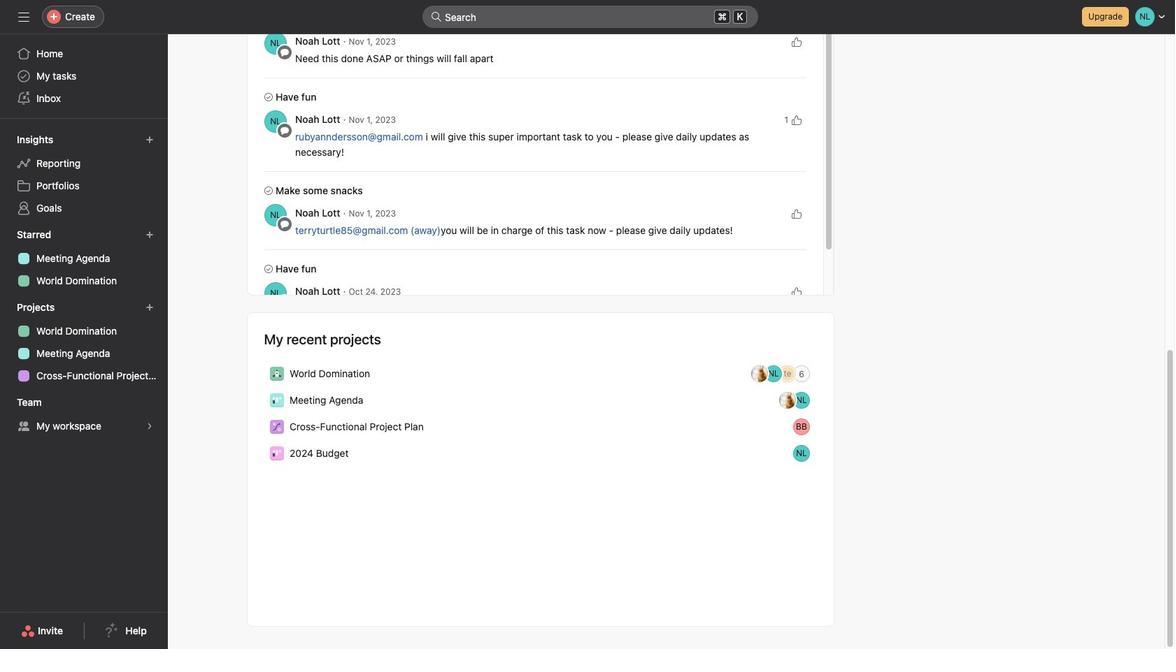 Task type: vqa. For each thing, say whether or not it's contained in the screenshot.
first Toggle owner popover icon from the bottom of the page
yes



Task type: describe. For each thing, give the bounding box(es) containing it.
global element
[[0, 34, 168, 118]]

teams element
[[0, 390, 168, 441]]

2 toggle owner popover image from the top
[[264, 283, 287, 305]]

2 0 likes. click to like this task image from the top
[[791, 287, 802, 298]]

line_and_symbols image
[[273, 423, 281, 432]]

see details, my workspace image
[[146, 423, 154, 431]]

1 0 likes. click to like this task image from the top
[[791, 36, 802, 48]]

1 toggle owner popover image from the top
[[264, 111, 287, 133]]

board image
[[273, 397, 281, 405]]

board image
[[273, 450, 281, 458]]

Search tasks, projects, and more text field
[[423, 6, 758, 28]]

0 likes. click to like this task image
[[791, 209, 802, 220]]

new insights image
[[146, 136, 154, 144]]



Task type: locate. For each thing, give the bounding box(es) containing it.
toggle owner popover image
[[264, 111, 287, 133], [264, 283, 287, 305]]

hide sidebar image
[[18, 11, 29, 22]]

insights element
[[0, 127, 168, 222]]

1 vertical spatial 0 likes. click to like this task image
[[791, 287, 802, 298]]

projects element
[[0, 295, 168, 390]]

1 vertical spatial toggle owner popover image
[[264, 283, 287, 305]]

None field
[[423, 6, 758, 28]]

1 vertical spatial toggle owner popover image
[[264, 204, 287, 227]]

toggle owner popover image
[[264, 32, 287, 55], [264, 204, 287, 227]]

1 like. click to like this task image
[[791, 115, 802, 126]]

0 vertical spatial toggle owner popover image
[[264, 111, 287, 133]]

1 toggle owner popover image from the top
[[264, 32, 287, 55]]

rocket image
[[273, 370, 281, 379]]

new project or portfolio image
[[146, 304, 154, 312]]

starred element
[[0, 222, 168, 295]]

add items to starred image
[[146, 231, 154, 239]]

0 vertical spatial toggle owner popover image
[[264, 32, 287, 55]]

prominent image
[[431, 11, 442, 22]]

2 toggle owner popover image from the top
[[264, 204, 287, 227]]

0 vertical spatial 0 likes. click to like this task image
[[791, 36, 802, 48]]

0 likes. click to like this task image
[[791, 36, 802, 48], [791, 287, 802, 298]]



